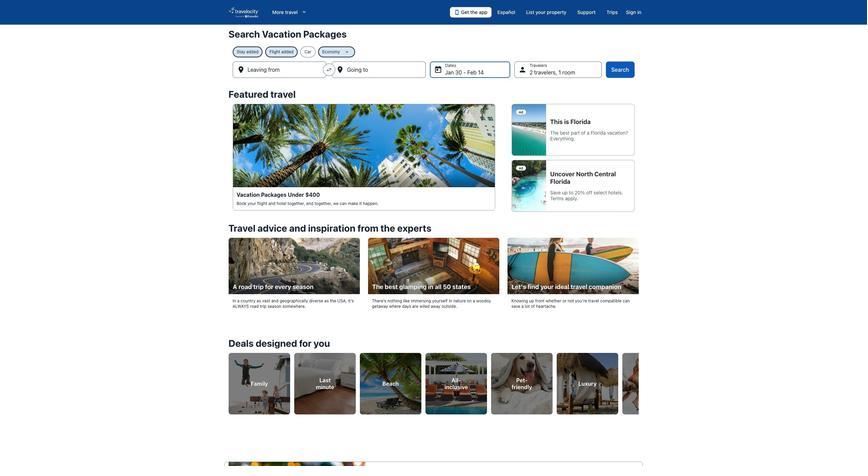 Task type: describe. For each thing, give the bounding box(es) containing it.
swap origin and destination values image
[[326, 67, 333, 73]]

next image
[[635, 378, 643, 386]]

download the app button image
[[455, 10, 460, 15]]



Task type: locate. For each thing, give the bounding box(es) containing it.
travel advice and inspiration from the experts region
[[225, 219, 643, 322]]

main content
[[0, 25, 868, 467]]

featured travel region
[[225, 85, 643, 219]]

travelocity logo image
[[229, 7, 259, 18]]

previous image
[[225, 378, 233, 386]]



Task type: vqa. For each thing, say whether or not it's contained in the screenshot.
2024 corresponding to February 2024
no



